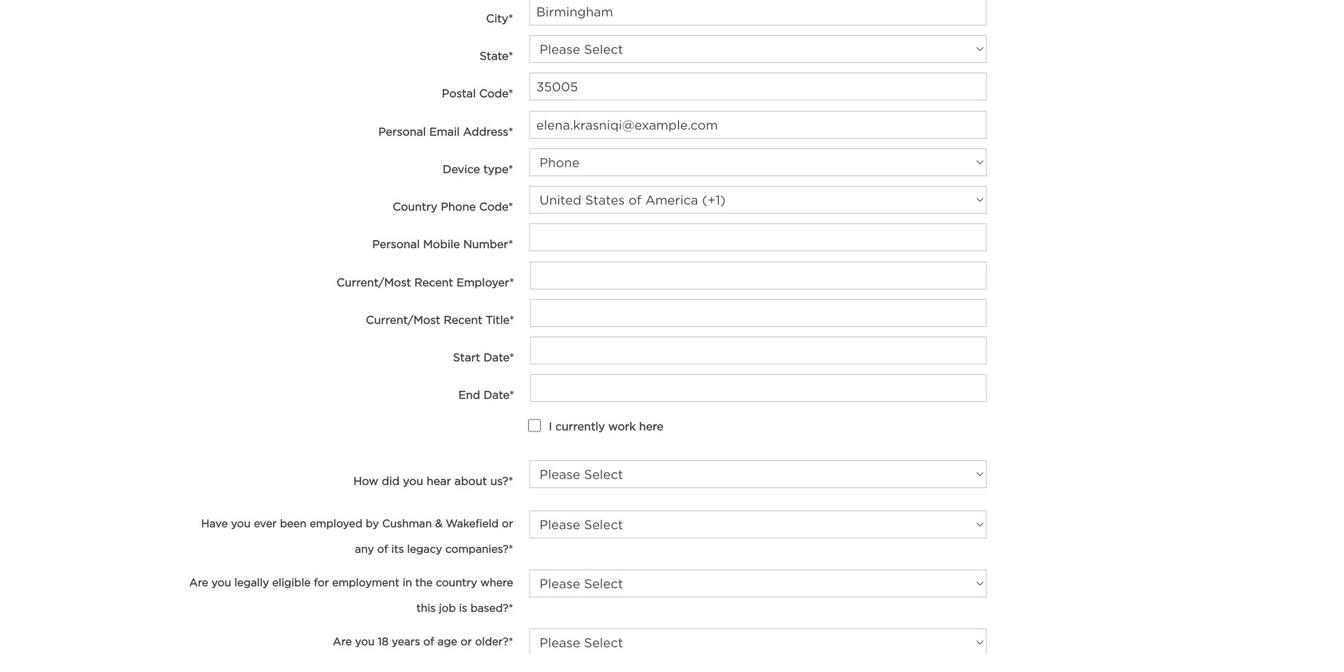 Task type: locate. For each thing, give the bounding box(es) containing it.
None text field
[[530, 337, 987, 365]]

Current/Most Recent Title text field
[[530, 299, 987, 327]]

Personal Mobile Number text field
[[529, 224, 987, 251]]

Current/Most Recent Employer text field
[[530, 262, 987, 290]]

None text field
[[530, 374, 987, 402]]



Task type: describe. For each thing, give the bounding box(es) containing it.
Personal Email Address email field
[[529, 111, 987, 139]]

Postal Code text field
[[529, 73, 987, 101]]

I currently work here checkbox
[[528, 412, 541, 440]]

City text field
[[529, 0, 987, 26]]



